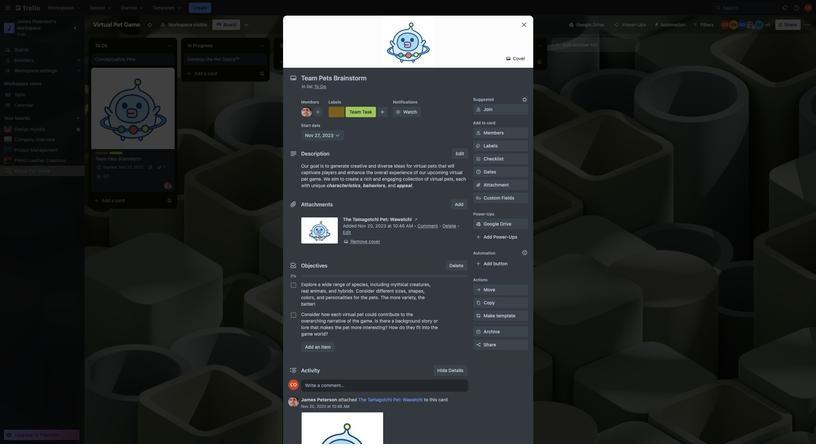 Task type: locate. For each thing, give the bounding box(es) containing it.
1 vertical spatial consider
[[301, 312, 320, 317]]

27, down brainstorm on the top
[[127, 165, 133, 170]]

the up the background
[[406, 312, 413, 317]]

create from template… image for right add a card button
[[259, 71, 265, 76]]

blocker - timely discussion (#4)
[[373, 62, 441, 68]]

and up overall
[[368, 163, 376, 169]]

ben nelson (bennelson96) image
[[729, 20, 738, 29]]

color: red, title: "blocker" element
[[387, 58, 401, 63]]

members link down 'boards'
[[0, 55, 85, 65]]

consider inside consider how each virtual pet could contribute to the overarching narrative of the game. is there a background story or lore that makes the pet more interesting? how do they fit into the game world?
[[301, 312, 320, 317]]

0 horizontal spatial that
[[310, 325, 319, 330]]

start
[[301, 123, 311, 128]]

0 horizontal spatial game.
[[309, 176, 322, 182]]

your boards with 5 items element
[[4, 114, 66, 122]]

1 vertical spatial james
[[301, 397, 316, 403]]

actions
[[473, 278, 488, 282]]

game. down could
[[361, 318, 374, 324]]

sm image down add to card
[[475, 130, 482, 136]]

2 horizontal spatial create from template… image
[[537, 59, 542, 65]]

add button
[[451, 199, 467, 210]]

2 vertical spatial pet
[[343, 325, 350, 330]]

move link
[[473, 285, 528, 295]]

sm image inside 'make template' link
[[475, 313, 482, 319]]

conceptualize pets
[[95, 56, 136, 62]]

1 vertical spatial share
[[484, 342, 496, 348]]

0 horizontal spatial task
[[121, 152, 129, 157]]

sm image left the copy
[[475, 300, 482, 306]]

objectives
[[301, 263, 327, 269]]

sm image for google drive
[[475, 221, 482, 227]]

of left our on the top right
[[414, 170, 418, 175]]

2 , from the left
[[385, 183, 387, 188]]

1 horizontal spatial team
[[109, 152, 120, 157]]

1 vertical spatial game.
[[361, 318, 374, 324]]

pet down leather on the top left of page
[[29, 168, 36, 174]]

of down our on the top right
[[424, 176, 429, 182]]

0 horizontal spatial team
[[95, 156, 106, 162]]

cover link
[[503, 53, 529, 64]]

1 vertical spatial drive
[[500, 221, 511, 227]]

our
[[419, 170, 426, 175]]

0 horizontal spatial automation
[[473, 251, 495, 256]]

pets
[[428, 163, 437, 169]]

table
[[14, 92, 26, 97]]

0 horizontal spatial consider
[[301, 312, 320, 317]]

,
[[361, 183, 362, 188], [385, 183, 387, 188]]

securing domain for virtual pet game website link
[[373, 106, 448, 119]]

edit link
[[343, 230, 351, 235]]

1 horizontal spatial james
[[301, 397, 316, 403]]

archive link
[[473, 327, 528, 337]]

at inside james peterson attached the tamagotchi pet: wawatchi to this card nov 20, 2023 at 10:46 am
[[327, 404, 331, 409]]

add a card down '2'
[[102, 198, 125, 203]]

0 vertical spatial the
[[343, 217, 351, 222]]

delete inside delete edit
[[443, 223, 456, 229]]

james peterson's workspace link
[[17, 19, 57, 31]]

close dialog image
[[520, 21, 528, 29]]

company overview link
[[14, 137, 81, 143]]

google drive inside button
[[576, 22, 604, 27]]

at down peterson
[[327, 404, 331, 409]]

move
[[484, 287, 495, 293]]

1 horizontal spatial 1
[[768, 22, 770, 27]]

1 horizontal spatial workspace
[[168, 22, 192, 27]]

christina overa (christinaovera) image right open information menu "icon"
[[804, 4, 812, 12]]

pet: up added nov 20, 2023 at 10:46 am
[[380, 217, 389, 222]]

workspace visible
[[168, 22, 207, 27]]

project management link
[[14, 147, 81, 153]]

and down generate
[[338, 170, 346, 175]]

0 vertical spatial add a card button
[[184, 68, 257, 79]]

members down 'boards'
[[14, 57, 34, 63]]

to
[[482, 121, 486, 125], [325, 163, 329, 169], [340, 176, 344, 182], [401, 312, 405, 317], [424, 397, 428, 403], [34, 432, 39, 438]]

wawatchi up delete edit at the bottom of the page
[[390, 217, 412, 222]]

each right pets,
[[456, 176, 466, 182]]

securing domain for virtual pet game website
[[373, 107, 439, 119]]

james up workspace
[[17, 19, 31, 24]]

20, right james peterson (jamespeterson93) image
[[310, 404, 315, 409]]

add a card down develop the pet space™️
[[194, 71, 217, 76]]

0 vertical spatial pets
[[126, 56, 136, 62]]

game.
[[309, 176, 322, 182], [361, 318, 374, 324]]

make template
[[484, 313, 515, 319]]

card
[[208, 71, 217, 76], [487, 121, 495, 125], [115, 198, 125, 203], [438, 397, 448, 403]]

join
[[484, 107, 493, 112]]

-
[[390, 62, 392, 68]]

0 horizontal spatial 1
[[163, 165, 165, 170]]

1 vertical spatial wawatchi
[[403, 397, 423, 403]]

nov down start date
[[305, 133, 314, 138]]

0 vertical spatial game.
[[309, 176, 322, 182]]

task left securing on the left of page
[[362, 109, 372, 115]]

pet: down "write a comment" "text box"
[[393, 397, 401, 403]]

0 horizontal spatial 10:46
[[332, 404, 342, 409]]

workspace inside button
[[168, 22, 192, 27]]

the down 'different'
[[381, 295, 389, 300]]

range
[[333, 282, 345, 287]]

blocker left fyi
[[387, 58, 401, 63]]

james peterson attached the tamagotchi pet: wawatchi to this card nov 20, 2023 at 10:46 am
[[301, 397, 449, 409]]

list inside add another list button
[[591, 42, 597, 48]]

workspace left "visible"
[[168, 22, 192, 27]]

pets up started:
[[108, 156, 117, 162]]

share left the show menu icon
[[784, 22, 797, 27]]

task up started: nov 27, 2023
[[121, 152, 129, 157]]

explore a wide range of species, including mythical creatures, real animals, and hybrids. consider different sizes, shapes, colors, and personalities for the pets. the more variety, the better!
[[301, 282, 431, 307]]

0 vertical spatial pet
[[301, 176, 308, 182]]

add inside 'add power-ups' link
[[484, 234, 492, 240]]

that down overarching
[[310, 325, 319, 330]]

0 vertical spatial pet:
[[380, 217, 389, 222]]

sm image up comment link on the right bottom
[[413, 216, 419, 223]]

0 horizontal spatial google
[[484, 221, 499, 227]]

0 vertical spatial at
[[388, 223, 392, 229]]

design huddle
[[14, 126, 45, 132]]

1 horizontal spatial 27,
[[315, 133, 321, 138]]

2 horizontal spatial virtual
[[417, 107, 431, 112]]

players
[[322, 170, 337, 175]]

0 horizontal spatial game
[[37, 168, 50, 174]]

1 vertical spatial more
[[351, 325, 362, 330]]

1 vertical spatial ups
[[487, 212, 494, 217]]

sm image inside checklist link
[[475, 156, 482, 162]]

2 vertical spatial power-
[[493, 234, 509, 240]]

1 vertical spatial share button
[[473, 340, 528, 350]]

1 vertical spatial edit
[[343, 230, 351, 235]]

10:46 down the tamagotchi pet: wawatchi
[[393, 223, 405, 229]]

that up upcoming
[[438, 163, 447, 169]]

2 horizontal spatial power-
[[622, 22, 638, 27]]

1 vertical spatial game
[[373, 113, 385, 119]]

team task up started: nov 27, 2023
[[109, 152, 129, 157]]

10:46 down peterson
[[332, 404, 342, 409]]

1 horizontal spatial virtual pet game
[[93, 21, 140, 28]]

nov right james peterson (jamespeterson93) image
[[301, 404, 308, 409]]

google up add power-ups on the right
[[484, 221, 499, 227]]

design huddle link
[[14, 126, 73, 133]]

the up added
[[343, 217, 351, 222]]

google inside button
[[576, 22, 592, 27]]

cover
[[512, 56, 525, 61]]

sm image inside the watch "button"
[[395, 109, 401, 115]]

the inside our goal is to generate creative and diverse ideas for virtual pets that will captivate players and enhance the overall experience of our upcoming virtual pet game. we aim to create a rich and engaging collection of virtual pets, each with unique
[[366, 170, 373, 175]]

pet down narrative
[[343, 325, 350, 330]]

add button button
[[473, 259, 528, 269]]

1 horizontal spatial google drive
[[576, 22, 604, 27]]

virtual inside text field
[[93, 21, 112, 28]]

0 vertical spatial create from template… image
[[537, 59, 542, 65]]

add a card
[[194, 71, 217, 76], [102, 198, 125, 203]]

1 horizontal spatial edit
[[456, 151, 464, 156]]

pet inside "virtual pet game" text field
[[113, 21, 123, 28]]

tamagotchi up added nov 20, 2023 at 10:46 am
[[353, 217, 379, 222]]

and down engaging
[[388, 183, 396, 188]]

1 horizontal spatial that
[[438, 163, 447, 169]]

edit button
[[452, 149, 468, 159]]

boards
[[14, 47, 29, 52]]

1 horizontal spatial ups
[[509, 234, 517, 240]]

game down pwau leather creations
[[37, 168, 50, 174]]

task
[[362, 109, 372, 115], [121, 152, 129, 157]]

27, down 'date'
[[315, 133, 321, 138]]

peterson
[[317, 397, 337, 403]]

blocker
[[387, 58, 401, 63], [373, 62, 388, 68]]

2 vertical spatial for
[[354, 295, 360, 300]]

0 vertical spatial members link
[[0, 55, 85, 65]]

hide details link
[[434, 366, 467, 376]]

0 horizontal spatial power-ups
[[473, 212, 494, 217]]

sm image for copy
[[475, 300, 482, 306]]

edit
[[456, 151, 464, 156], [343, 230, 351, 235]]

2023 inside button
[[322, 133, 334, 138]]

tamagotchi
[[353, 217, 379, 222], [368, 397, 392, 403]]

wide
[[322, 282, 332, 287]]

0 vertical spatial james
[[17, 19, 31, 24]]

0 horizontal spatial edit
[[343, 230, 351, 235]]

upgrade to premium link
[[4, 430, 79, 441]]

jeremy miller (jeremymiller198) image
[[754, 20, 764, 29]]

google drive button
[[565, 20, 608, 30]]

the right attached
[[358, 397, 366, 403]]

Board name text field
[[90, 20, 143, 30]]

am down attached
[[343, 404, 350, 409]]

virtual pet game inside text field
[[93, 21, 140, 28]]

more left 'interesting?'
[[351, 325, 362, 330]]

christina overa (christinaovera) image left gary orlando (garyorlando) image
[[721, 20, 730, 29]]

sm image
[[475, 106, 482, 113], [475, 130, 482, 136], [475, 156, 482, 162], [413, 216, 419, 223], [475, 287, 482, 293], [475, 300, 482, 306], [475, 329, 482, 335]]

to left this
[[424, 397, 428, 403]]

mythical
[[391, 282, 408, 287]]

nov down team pets brainstorm
[[119, 165, 126, 170]]

2023 down team pets brainstorm 'link'
[[134, 165, 143, 170]]

1 horizontal spatial james peterson (jamespeterson93) image
[[301, 107, 312, 117]]

sm image for automation
[[651, 20, 661, 29]]

None text field
[[298, 72, 513, 84]]

0 horizontal spatial christina overa (christinaovera) image
[[721, 20, 730, 29]]

add inside add button
[[455, 202, 463, 207]]

sm image left archive on the right of the page
[[475, 329, 482, 335]]

a inside explore a wide range of species, including mythical creatures, real animals, and hybrids. consider different sizes, shapes, colors, and personalities for the pets. the more variety, the better!
[[318, 282, 321, 287]]

list right the in
[[307, 84, 313, 89]]

christina overa (christinaovera) image
[[804, 4, 812, 12], [721, 20, 730, 29]]

0 horizontal spatial 20,
[[310, 404, 315, 409]]

another
[[573, 42, 590, 48]]

sm image for checklist
[[475, 156, 482, 162]]

nov
[[305, 133, 314, 138], [119, 165, 126, 170], [358, 223, 366, 229], [301, 404, 308, 409]]

0 horizontal spatial virtual pet game
[[14, 168, 50, 174]]

sm image for archive
[[475, 329, 482, 335]]

website
[[386, 113, 403, 119]]

team
[[349, 109, 361, 115], [109, 152, 120, 157], [95, 156, 106, 162]]

2023 up description
[[322, 133, 334, 138]]

create button
[[189, 3, 211, 13]]

sm image
[[651, 20, 661, 29], [505, 55, 512, 62], [521, 96, 528, 103], [395, 109, 401, 115], [475, 143, 482, 149], [475, 221, 482, 227], [343, 238, 349, 245], [475, 313, 482, 319]]

for inside our goal is to generate creative and diverse ideas for virtual pets that will captivate players and enhance the overall experience of our upcoming virtual pet game. we aim to create a rich and engaging collection of virtual pets, each with unique
[[406, 163, 412, 169]]

game. up unique at the top of page
[[309, 176, 322, 182]]

blocker left '-'
[[373, 62, 388, 68]]

james for peterson's
[[17, 19, 31, 24]]

card inside james peterson attached the tamagotchi pet: wawatchi to this card nov 20, 2023 at 10:46 am
[[438, 397, 448, 403]]

dates
[[484, 169, 496, 175]]

2 vertical spatial virtual
[[14, 168, 28, 174]]

is
[[320, 163, 324, 169]]

of
[[414, 170, 418, 175], [424, 176, 429, 182], [346, 282, 350, 287], [347, 318, 351, 324]]

james right james peterson (jamespeterson93) image
[[301, 397, 316, 403]]

team inside 'link'
[[95, 156, 106, 162]]

2023 down peterson
[[316, 404, 326, 409]]

1 , from the left
[[361, 183, 362, 188]]

notifications
[[393, 100, 418, 105]]

Consider how each virtual pet could contribute to the overarching narrative of the game. Is there a background story or lore that makes the pet more interesting? How do they fit into the game world? checkbox
[[291, 313, 296, 318]]

game left star or unstar board image
[[124, 21, 140, 28]]

workspace for workspace views
[[4, 81, 28, 86]]

0 vertical spatial each
[[456, 176, 466, 182]]

delete for delete
[[450, 263, 463, 268]]

0 vertical spatial team task
[[349, 109, 372, 115]]

0 vertical spatial power-
[[622, 22, 638, 27]]

sm image inside join link
[[475, 106, 482, 113]]

consider down species,
[[356, 288, 375, 294]]

task for the rightmost color: bold lime, title: "team task" element
[[362, 109, 372, 115]]

0 vertical spatial virtual pet game
[[93, 21, 140, 28]]

pet inside securing domain for virtual pet game website
[[432, 107, 439, 112]]

upgrade to premium
[[15, 432, 58, 438]]

add members to card image
[[316, 109, 321, 115]]

team task left securing on the left of page
[[349, 109, 372, 115]]

color: yellow, title: none image
[[95, 152, 108, 154]]

1 vertical spatial pet
[[357, 312, 364, 317]]

design
[[14, 126, 29, 132]]

for down 'hybrids.'
[[354, 295, 360, 300]]

27,
[[315, 133, 321, 138], [127, 165, 133, 170]]

1 down team pets brainstorm 'link'
[[163, 165, 165, 170]]

1 horizontal spatial google
[[576, 22, 592, 27]]

sm image for make template
[[475, 313, 482, 319]]

sm image for members
[[475, 130, 482, 136]]

appeal
[[397, 183, 412, 188]]

0 vertical spatial 27,
[[315, 133, 321, 138]]

, left behaviors
[[361, 183, 362, 188]]

sm image inside automation "button"
[[651, 20, 661, 29]]

the down shapes,
[[418, 295, 425, 300]]

open information menu image
[[793, 5, 800, 11]]

conceptualize pets link
[[95, 56, 171, 63]]

pet up with
[[301, 176, 308, 182]]

0 vertical spatial 1
[[768, 22, 770, 27]]

add inside add button 'button'
[[484, 261, 492, 267]]

interesting?
[[363, 325, 388, 330]]

0 vertical spatial james peterson (jamespeterson93) image
[[746, 20, 755, 29]]

add inside add another list button
[[563, 42, 572, 48]]

0 horizontal spatial more
[[351, 325, 362, 330]]

add a card for the leftmost add a card button
[[102, 198, 125, 203]]

sm image for suggested
[[521, 96, 528, 103]]

for
[[410, 107, 416, 112], [406, 163, 412, 169], [354, 295, 360, 300]]

1 horizontal spatial drive
[[593, 22, 604, 27]]

0 horizontal spatial am
[[343, 404, 350, 409]]

delete link
[[443, 223, 456, 229], [446, 261, 467, 271]]

0 horizontal spatial create from template… image
[[167, 198, 172, 203]]

2 vertical spatial members
[[484, 130, 504, 136]]

each inside consider how each virtual pet could contribute to the overarching narrative of the game. is there a background story or lore that makes the pet more interesting? how do they fit into the game world?
[[331, 312, 341, 317]]

1 horizontal spatial members link
[[473, 128, 528, 138]]

for right ideas
[[406, 163, 412, 169]]

each inside our goal is to generate creative and diverse ideas for virtual pets that will captivate players and enhance the overall experience of our upcoming virtual pet game. we aim to create a rich and engaging collection of virtual pets, each with unique
[[456, 176, 466, 182]]

timely
[[393, 62, 407, 68]]

2 horizontal spatial game
[[373, 113, 385, 119]]

pets right conceptualize
[[126, 56, 136, 62]]

develop
[[188, 56, 205, 62]]

board
[[223, 22, 236, 27]]

1 horizontal spatial virtual
[[93, 21, 112, 28]]

game. inside our goal is to generate creative and diverse ideas for virtual pets that will captivate players and enhance the overall experience of our upcoming virtual pet game. we aim to create a rich and engaging collection of virtual pets, each with unique
[[309, 176, 322, 182]]

the down the or
[[431, 325, 438, 330]]

0 vertical spatial color: bold lime, title: "team task" element
[[346, 107, 376, 117]]

1 vertical spatial power-
[[473, 212, 487, 217]]

ups
[[638, 22, 646, 27], [487, 212, 494, 217], [509, 234, 517, 240]]

color: bold lime, title: "team task" element right color: yellow, title: none image in the top left of the page
[[346, 107, 376, 117]]

we
[[324, 176, 330, 182]]

0 horizontal spatial add a card
[[102, 198, 125, 203]]

comment
[[418, 223, 438, 229]]

1 vertical spatial delete
[[450, 263, 463, 268]]

1 horizontal spatial the
[[358, 397, 366, 403]]

10:46 inside james peterson attached the tamagotchi pet: wawatchi to this card nov 20, 2023 at 10:46 am
[[332, 404, 342, 409]]

1 horizontal spatial more
[[390, 295, 401, 300]]

drive up add power-ups on the right
[[500, 221, 511, 227]]

drive up add another list button
[[593, 22, 604, 27]]

0 horizontal spatial pet:
[[380, 217, 389, 222]]

automation up add button on the right bottom
[[473, 251, 495, 256]]

james inside james peterson attached the tamagotchi pet: wawatchi to this card nov 20, 2023 at 10:46 am
[[301, 397, 316, 403]]

template
[[496, 313, 515, 319]]

to up the background
[[401, 312, 405, 317]]

team right color: yellow, title: none icon
[[109, 152, 120, 157]]

archive
[[484, 329, 500, 335]]

sm image inside archive link
[[475, 329, 482, 335]]

color: bold lime, title: "team task" element
[[346, 107, 376, 117], [109, 152, 129, 157]]

consider up overarching
[[301, 312, 320, 317]]

pet left space™️
[[214, 56, 221, 62]]

sm image inside labels link
[[475, 143, 482, 149]]

1 right jeremy miller (jeremymiller198) icon
[[768, 22, 770, 27]]

sm image left join
[[475, 106, 482, 113]]

add a card button down '2'
[[91, 195, 164, 206]]

pets.
[[369, 295, 379, 300]]

0 horizontal spatial team task
[[109, 152, 129, 157]]

for down notifications
[[410, 107, 416, 112]]

creations
[[46, 158, 66, 163]]

blocker for blocker - timely discussion (#4)
[[373, 62, 388, 68]]

at
[[388, 223, 392, 229], [327, 404, 331, 409]]

for inside securing domain for virtual pet game website
[[410, 107, 416, 112]]

0 vertical spatial more
[[390, 295, 401, 300]]

sm image for remove cover
[[343, 238, 349, 245]]

each up narrative
[[331, 312, 341, 317]]

sm image inside copy link
[[475, 300, 482, 306]]

consider inside explore a wide range of species, including mythical creatures, real animals, and hybrids. consider different sizes, shapes, colors, and personalities for the pets. the more variety, the better!
[[356, 288, 375, 294]]

0 vertical spatial power-ups
[[622, 22, 646, 27]]

a
[[204, 71, 207, 76], [360, 176, 363, 182], [111, 198, 114, 203], [318, 282, 321, 287], [392, 318, 394, 324]]

power- inside button
[[622, 22, 638, 27]]

remove
[[351, 239, 367, 244]]

1 horizontal spatial power-ups
[[622, 22, 646, 27]]

ups down custom
[[487, 212, 494, 217]]

0 vertical spatial christina overa (christinaovera) image
[[804, 4, 812, 12]]

more inside explore a wide range of species, including mythical creatures, real animals, and hybrids. consider different sizes, shapes, colors, and personalities for the pets. the more variety, the better!
[[390, 295, 401, 300]]

share button down 0 notifications image
[[775, 20, 801, 30]]

sm image for labels
[[475, 143, 482, 149]]

members up the 'add members to card' 'image'
[[301, 100, 319, 105]]

shapes,
[[408, 288, 425, 294]]

sm image inside the "move" link
[[475, 287, 482, 293]]

1 horizontal spatial christina overa (christinaovera) image
[[804, 4, 812, 12]]

workspace up table
[[4, 81, 28, 86]]

pets inside 'link'
[[108, 156, 117, 162]]

more inside consider how each virtual pet could contribute to the overarching narrative of the game. is there a background story or lore that makes the pet more interesting? how do they fit into the game world?
[[351, 325, 362, 330]]

am left comment
[[406, 223, 413, 229]]

0 vertical spatial consider
[[356, 288, 375, 294]]

0 horizontal spatial pet
[[301, 176, 308, 182]]

1 horizontal spatial consider
[[356, 288, 375, 294]]

1 horizontal spatial game.
[[361, 318, 374, 324]]

james
[[17, 19, 31, 24], [301, 397, 316, 403]]

team task for the rightmost color: bold lime, title: "team task" element
[[349, 109, 372, 115]]

christina overa (christinaovera) image
[[288, 380, 299, 390]]

added
[[343, 223, 357, 229]]

james inside james peterson's workspace free
[[17, 19, 31, 24]]

that inside our goal is to generate creative and diverse ideas for virtual pets that will captivate players and enhance the overall experience of our upcoming virtual pet game. we aim to create a rich and engaging collection of virtual pets, each with unique
[[438, 163, 447, 169]]

create from template… image
[[537, 59, 542, 65], [259, 71, 265, 76], [167, 198, 172, 203]]

for inside explore a wide range of species, including mythical creatures, real animals, and hybrids. consider different sizes, shapes, colors, and personalities for the pets. the more variety, the better!
[[354, 295, 360, 300]]

share for the left the share button
[[484, 342, 496, 348]]

starred icon image
[[76, 127, 81, 132]]

delete inside delete link
[[450, 263, 463, 268]]

attached
[[338, 397, 357, 403]]

team task for left color: bold lime, title: "team task" element
[[109, 152, 129, 157]]

game inside text field
[[124, 21, 140, 28]]

drive inside button
[[593, 22, 604, 27]]

1 vertical spatial create from template… image
[[259, 71, 265, 76]]

james peterson (jamespeterson93) image
[[746, 20, 755, 29], [301, 107, 312, 117], [164, 182, 172, 190]]

color: bold lime, title: "team task" element up started: nov 27, 2023
[[109, 152, 129, 157]]

of right narrative
[[347, 318, 351, 324]]

1 horizontal spatial team task
[[349, 109, 372, 115]]

sm image left checklist
[[475, 156, 482, 162]]

1 vertical spatial add a card
[[102, 198, 125, 203]]

0 vertical spatial share
[[784, 22, 797, 27]]

0 vertical spatial virtual
[[93, 21, 112, 28]]

am inside james peterson attached the tamagotchi pet: wawatchi to this card nov 20, 2023 at 10:46 am
[[343, 404, 350, 409]]

pet left could
[[357, 312, 364, 317]]

pet inside our goal is to generate creative and diverse ideas for virtual pets that will captivate players and enhance the overall experience of our upcoming virtual pet game. we aim to create a rich and engaging collection of virtual pets, each with unique
[[301, 176, 308, 182]]



Task type: vqa. For each thing, say whether or not it's contained in the screenshot.
"Enter list title…" text box
no



Task type: describe. For each thing, give the bounding box(es) containing it.
0 horizontal spatial members link
[[0, 55, 85, 65]]

premium
[[40, 432, 58, 438]]

started: nov 27, 2023
[[103, 165, 143, 170]]

your boards
[[4, 115, 30, 121]]

fields
[[502, 195, 514, 201]]

automation inside "button"
[[661, 22, 685, 27]]

with
[[301, 183, 310, 188]]

virtual inside consider how each virtual pet could contribute to the overarching narrative of the game. is there a background story or lore that makes the pet more interesting? how do they fit into the game world?
[[343, 312, 356, 317]]

2 vertical spatial ups
[[509, 234, 517, 240]]

narrative
[[327, 318, 346, 324]]

sm image for watch
[[395, 109, 401, 115]]

to right is
[[325, 163, 329, 169]]

your
[[4, 115, 14, 121]]

and down animals,
[[317, 295, 324, 300]]

and up behaviors
[[373, 176, 381, 182]]

attachment button
[[473, 180, 528, 190]]

remove cover link
[[343, 238, 380, 245]]

filters
[[700, 22, 714, 27]]

characteristics
[[327, 183, 361, 188]]

0 vertical spatial tamagotchi
[[353, 217, 379, 222]]

0 horizontal spatial ups
[[487, 212, 494, 217]]

james for peterson
[[301, 397, 316, 403]]

1 horizontal spatial at
[[388, 223, 392, 229]]

nov right added
[[358, 223, 366, 229]]

objectives group
[[288, 280, 468, 339]]

delete for delete edit
[[443, 223, 456, 229]]

edit inside delete edit
[[343, 230, 351, 235]]

0 horizontal spatial share button
[[473, 340, 528, 350]]

aim
[[331, 176, 339, 182]]

add a card for right add a card button
[[194, 71, 217, 76]]

views
[[29, 81, 42, 86]]

0 notifications image
[[781, 4, 789, 12]]

game. inside consider how each virtual pet could contribute to the overarching narrative of the game. is there a background story or lore that makes the pet more interesting? how do they fit into the game world?
[[361, 318, 374, 324]]

1 horizontal spatial 10:46
[[393, 223, 405, 229]]

calendar link
[[14, 102, 81, 108]]

sm image for move
[[475, 287, 482, 293]]

0 vertical spatial delete link
[[443, 223, 456, 229]]

primary element
[[0, 0, 816, 16]]

power-ups inside button
[[622, 22, 646, 27]]

copy
[[484, 300, 495, 306]]

search image
[[716, 5, 721, 10]]

color: yellow, title: none image
[[329, 107, 344, 117]]

an
[[315, 344, 320, 350]]

0 horizontal spatial add a card button
[[91, 195, 164, 206]]

a inside consider how each virtual pet could contribute to the overarching narrative of the game. is there a background story or lore that makes the pet more interesting? how do they fit into the game world?
[[392, 318, 394, 324]]

nov inside james peterson attached the tamagotchi pet: wawatchi to this card nov 20, 2023 at 10:46 am
[[301, 404, 308, 409]]

to up characteristics
[[340, 176, 344, 182]]

upgrade
[[15, 432, 33, 438]]

virtual down the will
[[449, 170, 463, 175]]

date
[[312, 123, 320, 128]]

project management
[[14, 147, 58, 153]]

0 horizontal spatial color: bold lime, title: "team task" element
[[109, 152, 129, 157]]

color: green, title: "goal" element
[[373, 58, 386, 63]]

/
[[105, 174, 107, 179]]

blocker for blocker fyi
[[387, 58, 401, 63]]

add another list
[[563, 42, 597, 48]]

securing
[[373, 107, 391, 112]]

the inside explore a wide range of species, including mythical creatures, real animals, and hybrids. consider different sizes, shapes, colors, and personalities for the pets. the more variety, the better!
[[381, 295, 389, 300]]

the left pets.
[[361, 295, 368, 300]]

1 horizontal spatial add a card button
[[184, 68, 257, 79]]

task for left color: bold lime, title: "team task" element
[[121, 152, 129, 157]]

overall
[[374, 170, 388, 175]]

start date
[[301, 123, 320, 128]]

pets for team
[[108, 156, 117, 162]]

gary orlando (garyorlando) image
[[738, 20, 747, 29]]

to right upgrade
[[34, 432, 39, 438]]

the down narrative
[[335, 325, 342, 330]]

1 vertical spatial members link
[[473, 128, 528, 138]]

pets for conceptualize
[[126, 56, 136, 62]]

2 vertical spatial game
[[37, 168, 50, 174]]

nov inside button
[[305, 133, 314, 138]]

0 horizontal spatial labels
[[329, 100, 341, 105]]

how
[[389, 325, 398, 330]]

or
[[434, 318, 438, 324]]

1 horizontal spatial pet
[[343, 325, 350, 330]]

0 vertical spatial members
[[14, 57, 34, 63]]

leather
[[29, 158, 45, 163]]

consider how each virtual pet could contribute to the overarching narrative of the game. is there a background story or lore that makes the pet more interesting? how do they fit into the game world?
[[301, 312, 438, 337]]

makes
[[320, 325, 334, 330]]

add board image
[[76, 116, 81, 121]]

delete edit
[[343, 223, 456, 235]]

ups inside button
[[638, 22, 646, 27]]

workspace for workspace visible
[[168, 22, 192, 27]]

add power-ups link
[[473, 232, 528, 242]]

1 horizontal spatial labels
[[484, 143, 498, 149]]

to do link
[[314, 84, 326, 89]]

goal
[[310, 163, 319, 169]]

rich
[[364, 176, 372, 182]]

boards
[[15, 115, 30, 121]]

real
[[301, 288, 309, 294]]

color: blue, title: "fyi" element
[[401, 58, 414, 63]]

attachment
[[484, 182, 509, 188]]

0 horizontal spatial james peterson (jamespeterson93) image
[[164, 182, 172, 190]]

explore
[[301, 282, 317, 287]]

to inside consider how each virtual pet could contribute to the overarching narrative of the game. is there a background story or lore that makes the pet more interesting? how do they fit into the game world?
[[401, 312, 405, 317]]

add inside the add an item button
[[305, 344, 314, 350]]

2 horizontal spatial james peterson (jamespeterson93) image
[[746, 20, 755, 29]]

labels link
[[473, 141, 528, 151]]

the inside james peterson attached the tamagotchi pet: wawatchi to this card nov 20, 2023 at 10:46 am
[[358, 397, 366, 403]]

hybrids.
[[338, 288, 355, 294]]

attachments
[[301, 202, 333, 208]]

suggested
[[473, 97, 494, 102]]

star or unstar board image
[[147, 22, 153, 27]]

Explore a wide range of species, including mythical creatures, real animals, and hybrids. Consider different sizes, shapes, colors, and personalities for the pets. The more variety, the better! checkbox
[[291, 283, 296, 288]]

1 vertical spatial google
[[484, 221, 499, 227]]

unique
[[311, 183, 325, 188]]

0 horizontal spatial power-
[[473, 212, 487, 217]]

experience
[[389, 170, 413, 175]]

show menu image
[[804, 22, 811, 28]]

there
[[379, 318, 390, 324]]

a inside our goal is to generate creative and diverse ideas for virtual pets that will captivate players and enhance the overall experience of our upcoming virtual pet game. we aim to create a rich and engaging collection of virtual pets, each with unique
[[360, 176, 363, 182]]

0 vertical spatial am
[[406, 223, 413, 229]]

lore
[[301, 325, 309, 330]]

fyi
[[401, 58, 407, 63]]

.
[[412, 183, 413, 188]]

contribute
[[378, 312, 400, 317]]

game inside securing domain for virtual pet game website
[[373, 113, 385, 119]]

add power-ups
[[484, 234, 517, 240]]

the right develop at the top
[[206, 56, 213, 62]]

20, inside james peterson attached the tamagotchi pet: wawatchi to this card nov 20, 2023 at 10:46 am
[[310, 404, 315, 409]]

custom fields button
[[473, 195, 528, 201]]

do
[[320, 84, 326, 89]]

0 horizontal spatial virtual
[[14, 168, 28, 174]]

that inside consider how each virtual pet could contribute to the overarching narrative of the game. is there a background story or lore that makes the pet more interesting? how do they fit into the game world?
[[310, 325, 319, 330]]

nov 20, 2023 at 10:46 am link
[[301, 404, 350, 409]]

checklist
[[484, 156, 504, 162]]

james peterson (jamespeterson93) image
[[288, 397, 299, 407]]

1 vertical spatial 27,
[[127, 165, 133, 170]]

and down wide at the bottom left of page
[[329, 288, 337, 294]]

free
[[17, 32, 25, 37]]

virtual down upcoming
[[430, 176, 443, 182]]

could
[[365, 312, 377, 317]]

nov 27, 2023 button
[[301, 130, 344, 141]]

sm image inside cover link
[[505, 55, 512, 62]]

sm image for join
[[475, 106, 482, 113]]

1 vertical spatial delete link
[[446, 261, 467, 271]]

1 horizontal spatial power-
[[493, 234, 509, 240]]

make
[[484, 313, 495, 319]]

started:
[[103, 165, 118, 170]]

sizes,
[[395, 288, 407, 294]]

personalities
[[326, 295, 352, 300]]

to inside james peterson attached the tamagotchi pet: wawatchi to this card nov 20, 2023 at 10:46 am
[[424, 397, 428, 403]]

to
[[314, 84, 319, 89]]

captivate
[[301, 170, 321, 175]]

our goal is to generate creative and diverse ideas for virtual pets that will captivate players and enhance the overall experience of our upcoming virtual pet game. we aim to create a rich and engaging collection of virtual pets, each with unique
[[301, 163, 466, 188]]

1 horizontal spatial color: bold lime, title: "team task" element
[[346, 107, 376, 117]]

0 vertical spatial 20,
[[367, 223, 374, 229]]

2
[[107, 174, 109, 179]]

comment link
[[418, 223, 438, 229]]

0 horizontal spatial drive
[[500, 221, 511, 227]]

pet inside the virtual pet game link
[[29, 168, 36, 174]]

Search field
[[721, 3, 778, 13]]

share for right the share button
[[784, 22, 797, 27]]

watch button
[[393, 107, 421, 117]]

the right narrative
[[352, 318, 359, 324]]

color: bold lime, title: none image
[[416, 58, 429, 61]]

add an item button
[[301, 342, 335, 353]]

blocker fyi
[[387, 58, 407, 63]]

fit
[[416, 325, 421, 330]]

virtual inside securing domain for virtual pet game website
[[417, 107, 431, 112]]

copy link
[[473, 298, 528, 308]]

this
[[430, 397, 437, 403]]

enhance
[[347, 170, 365, 175]]

1 horizontal spatial members
[[301, 100, 319, 105]]

virtual up our on the top right
[[414, 163, 427, 169]]

edit inside button
[[456, 151, 464, 156]]

0 horizontal spatial list
[[307, 84, 313, 89]]

2023 inside james peterson attached the tamagotchi pet: wawatchi to this card nov 20, 2023 at 10:46 am
[[316, 404, 326, 409]]

do
[[399, 325, 405, 330]]

pet: inside james peterson attached the tamagotchi pet: wawatchi to this card nov 20, 2023 at 10:46 am
[[393, 397, 401, 403]]

of inside consider how each virtual pet could contribute to the overarching narrative of the game. is there a background story or lore that makes the pet more interesting? how do they fit into the game world?
[[347, 318, 351, 324]]

brainstorm
[[118, 156, 141, 162]]

wawatchi inside james peterson attached the tamagotchi pet: wawatchi to this card nov 20, 2023 at 10:46 am
[[403, 397, 423, 403]]

+ 1
[[766, 22, 770, 27]]

0 vertical spatial wawatchi
[[390, 217, 412, 222]]

1 vertical spatial power-ups
[[473, 212, 494, 217]]

tamagotchi inside james peterson attached the tamagotchi pet: wawatchi to this card nov 20, 2023 at 10:46 am
[[368, 397, 392, 403]]

goal
[[373, 58, 381, 63]]

0 horizontal spatial google drive
[[484, 221, 511, 227]]

world?
[[314, 331, 328, 337]]

1 vertical spatial james peterson (jamespeterson93) image
[[301, 107, 312, 117]]

of inside explore a wide range of species, including mythical creatures, real animals, and hybrids. consider different sizes, shapes, colors, and personalities for the pets. the more variety, the better!
[[346, 282, 350, 287]]

checklist link
[[473, 154, 528, 164]]

2023 down the tamagotchi pet: wawatchi
[[375, 223, 386, 229]]

2 horizontal spatial team
[[349, 109, 361, 115]]

create
[[346, 176, 359, 182]]

create from template… image for the leftmost add a card button
[[167, 198, 172, 203]]

nov 27, 2023
[[305, 133, 334, 138]]

1 vertical spatial 1
[[163, 165, 165, 170]]

filters button
[[691, 20, 716, 30]]

power-ups button
[[609, 20, 650, 30]]

Write a comment text field
[[301, 380, 468, 392]]

they
[[406, 325, 415, 330]]

1 horizontal spatial share button
[[775, 20, 801, 30]]

to down join
[[482, 121, 486, 125]]

27, inside button
[[315, 133, 321, 138]]

engaging
[[382, 176, 402, 182]]

automation button
[[651, 20, 689, 30]]

customize views image
[[243, 22, 250, 28]]

pet inside develop the pet space™️ link
[[214, 56, 221, 62]]



